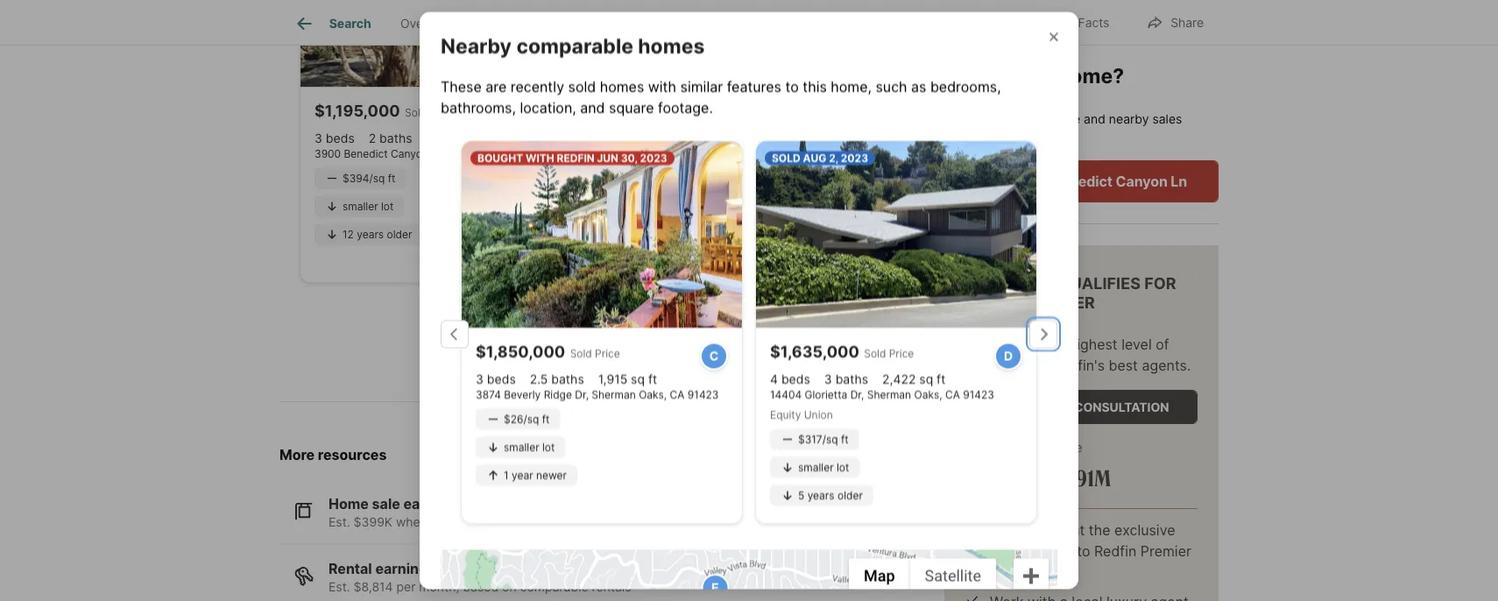 Task type: locate. For each thing, give the bounding box(es) containing it.
service
[[966, 357, 1014, 374]]

dr, for 3900
[[431, 149, 445, 161]]

sq
[[463, 132, 477, 147], [769, 132, 782, 147], [631, 372, 645, 387], [920, 372, 934, 387]]

location,
[[520, 99, 576, 116]]

3 beds up 3900
[[315, 132, 355, 147]]

2 baths down $2,177,000 sold price
[[674, 132, 717, 147]]

2 baths down '$1,195,000 sold price'
[[369, 132, 412, 147]]

the up from at the bottom right of page
[[1043, 335, 1065, 353]]

sale left price
[[1027, 440, 1051, 455]]

ca up california
[[815, 149, 830, 161]]

dr, down 3 baths
[[851, 388, 865, 401]]

d
[[1004, 348, 1013, 363]]

sold inside '$1,195,000 sold price'
[[405, 107, 427, 120]]

beverly inside nearby comparable homes dialog
[[504, 388, 541, 401]]

1 vertical spatial earnings
[[376, 561, 436, 578]]

beverly for 3874
[[504, 388, 541, 401]]

the for from
[[1043, 335, 1065, 353]]

rental earnings est. $8,814 per month, based on comparable rentals
[[329, 561, 631, 595]]

lot for $317/sq ft
[[837, 461, 850, 473]]

lot up 5 years older at the bottom of page
[[837, 461, 850, 473]]

lot up 3 years older
[[686, 221, 699, 234]]

beds up 3900
[[326, 132, 355, 147]]

2 horizontal spatial years
[[808, 489, 835, 501]]

2 vertical spatial older
[[838, 489, 863, 501]]

ft right 2,422
[[937, 372, 946, 387]]

1 horizontal spatial sale
[[1027, 440, 1051, 455]]

1 horizontal spatial redfin
[[966, 293, 1023, 312]]

price inside '$1,195,000 sold price'
[[430, 107, 455, 120]]

as
[[912, 78, 927, 95]]

tab up similar
[[591, 3, 721, 45]]

lot up 12 years older
[[381, 201, 394, 213]]

nearby
[[1109, 111, 1149, 126]]

comparable left rentals
[[520, 580, 589, 595]]

and down sold
[[580, 99, 605, 116]]

smaller lot down $26/sq ft
[[504, 440, 555, 453]]

years right 5
[[808, 489, 835, 501]]

sold
[[772, 151, 801, 164]]

sold price for $1,850,000
[[570, 347, 620, 360]]

schedule a consultation
[[994, 399, 1170, 414]]

0 vertical spatial with
[[648, 78, 677, 95]]

0 vertical spatial the
[[1043, 335, 1065, 353]]

when
[[396, 515, 428, 530]]

sale up "$399k"
[[372, 496, 400, 513]]

and right value
[[1084, 111, 1106, 126]]

2,530 sq ft
[[731, 132, 795, 147]]

menu bar
[[849, 558, 997, 593]]

sq right the 1,915
[[631, 372, 645, 387]]

1 vertical spatial years
[[657, 249, 684, 262]]

dr,
[[431, 149, 445, 161], [720, 149, 734, 161], [575, 388, 589, 401], [851, 388, 865, 401]]

with
[[648, 78, 677, 95], [478, 515, 503, 530]]

years for 12
[[357, 229, 384, 241]]

0 vertical spatial on
[[638, 329, 655, 346]]

1 vertical spatial canyon
[[1116, 172, 1168, 190]]

0 vertical spatial canyon
[[391, 149, 429, 161]]

baths down '$1,195,000 sold price'
[[380, 132, 412, 147]]

1 vertical spatial comparable
[[520, 580, 589, 595]]

home?
[[1058, 63, 1125, 88]]

older down $132/sq ft
[[687, 249, 713, 262]]

beds for 2,422
[[782, 372, 811, 387]]

older
[[387, 229, 412, 241], [687, 249, 713, 262], [838, 489, 863, 501]]

1 horizontal spatial ridge
[[689, 149, 717, 161]]

oaks, inside 14404 glorietta dr, sherman oaks, ca 91423 equity union
[[915, 388, 943, 401]]

0 horizontal spatial older
[[387, 229, 412, 241]]

0 horizontal spatial on
[[502, 580, 517, 595]]

3 for 2,000 sq ft
[[315, 132, 322, 147]]

2 down $2,177,000 sold price
[[674, 132, 681, 147]]

smaller down $394/sq
[[343, 201, 378, 213]]

baths right 2.5
[[552, 372, 584, 387]]

ft down hathaway
[[691, 193, 699, 205]]

dr, down 2,000
[[431, 149, 445, 161]]

0 vertical spatial years
[[357, 229, 384, 241]]

share
[[1171, 15, 1204, 30]]

learn
[[966, 521, 1005, 538]]

canyon
[[391, 149, 429, 161], [1116, 172, 1168, 190]]

sq for 2,422
[[920, 372, 934, 387]]

years inside nearby comparable homes dialog
[[808, 489, 835, 501]]

0 horizontal spatial redfin
[[557, 151, 595, 164]]

for
[[1145, 273, 1177, 293]]

0 vertical spatial to
[[786, 78, 799, 95]]

0 vertical spatial redfin
[[557, 151, 595, 164]]

canyon left ln at the right
[[1116, 172, 1168, 190]]

redfin down the year
[[507, 515, 544, 530]]

schedule
[[994, 399, 1060, 414]]

price
[[430, 107, 455, 120], [735, 107, 760, 120], [595, 347, 620, 360], [889, 347, 914, 360]]

4 tab from the left
[[821, 3, 896, 45]]

0 horizontal spatial 2
[[369, 132, 376, 147]]

1 horizontal spatial beverly
[[649, 149, 686, 161]]

sherman down 2,422
[[867, 388, 912, 401]]

1 vertical spatial benedict
[[1053, 172, 1113, 190]]

1,915 sq ft
[[598, 372, 657, 387]]

0 horizontal spatial sold price
[[570, 347, 620, 360]]

1 2 from the left
[[369, 132, 376, 147]]

newer
[[536, 469, 567, 481]]

benedict
[[344, 149, 388, 161], [1053, 172, 1113, 190]]

3 beds inside nearby comparable homes dialog
[[476, 372, 516, 387]]

photo of 3900 benedict canyon dr, sherman oaks, ca 91423 image
[[301, 0, 592, 88]]

to down about
[[1077, 542, 1091, 559]]

ca down "map"
[[670, 388, 685, 401]]

smaller lot down $317/sq ft
[[798, 461, 850, 473]]

2,422 sq ft
[[883, 372, 946, 387]]

91423 up properties
[[833, 149, 864, 161]]

beverly up berkshire at top
[[649, 149, 686, 161]]

0 horizontal spatial benedict
[[344, 149, 388, 161]]

0 vertical spatial ridge
[[689, 149, 717, 161]]

2 vertical spatial years
[[808, 489, 835, 501]]

month,
[[419, 580, 460, 595]]

est.
[[329, 515, 350, 530], [329, 580, 350, 595]]

dr, inside 14404 glorietta dr, sherman oaks, ca 91423 equity union
[[851, 388, 865, 401]]

you
[[431, 515, 452, 530]]

oaks, left with
[[495, 149, 523, 161]]

menu bar containing map
[[849, 558, 997, 593]]

dr, inside 3860 beverly ridge dr, sherman oaks, ca 91423 berkshire hathaway homeservices california properties
[[720, 149, 734, 161]]

on left "map"
[[638, 329, 655, 346]]

ca inside 3860 beverly ridge dr, sherman oaks, ca 91423 berkshire hathaway homeservices california properties
[[815, 149, 830, 161]]

lot for $26/sq ft
[[543, 440, 555, 453]]

1 est. from the top
[[329, 515, 350, 530]]

1 horizontal spatial older
[[687, 249, 713, 262]]

sq right 2,422
[[920, 372, 934, 387]]

0 horizontal spatial years
[[357, 229, 384, 241]]

jun
[[597, 151, 619, 164]]

91423 for 3874 beverly ridge dr, sherman oaks, ca 91423
[[688, 388, 719, 401]]

oaks, for 3860 beverly ridge dr, sherman oaks, ca 91423 berkshire hathaway homeservices california properties
[[784, 149, 812, 161]]

91423 left the jun
[[544, 149, 575, 161]]

comparable inside dialog
[[517, 33, 634, 58]]

ca
[[526, 149, 541, 161], [815, 149, 830, 161], [670, 388, 685, 401], [946, 388, 960, 401]]

oaks, down 1,915 sq ft
[[639, 388, 667, 401]]

rentals
[[592, 580, 631, 595]]

3
[[315, 132, 322, 147], [620, 132, 627, 147], [648, 249, 654, 262], [476, 372, 484, 387], [825, 372, 832, 387]]

0 horizontal spatial to
[[786, 78, 799, 95]]

3747
[[1015, 172, 1049, 190]]

resources
[[318, 447, 387, 464]]

price up 2,000
[[430, 107, 455, 120]]

agents.
[[1142, 357, 1191, 374]]

ridge inside 3860 beverly ridge dr, sherman oaks, ca 91423 berkshire hathaway homeservices california properties
[[689, 149, 717, 161]]

this right track
[[980, 111, 1002, 126]]

e
[[712, 580, 719, 595]]

2 baths for $1,195,000
[[369, 132, 412, 147]]

aug
[[803, 151, 827, 164]]

1 horizontal spatial 2023
[[841, 151, 869, 164]]

on right based
[[502, 580, 517, 595]]

sherman down the 1,915
[[592, 388, 636, 401]]

3860 beverly ridge dr, sherman oaks, ca 91423 berkshire hathaway homeservices california properties
[[620, 149, 899, 181]]

to right features
[[786, 78, 799, 95]]

oaks, inside 3860 beverly ridge dr, sherman oaks, ca 91423 berkshire hathaway homeservices california properties
[[784, 149, 812, 161]]

level
[[1122, 335, 1152, 353]]

sherman for 3874 beverly ridge dr, sherman oaks, ca 91423
[[592, 388, 636, 401]]

benedict right 3747 at the right top of page
[[1053, 172, 1113, 190]]

0 horizontal spatial ridge
[[544, 388, 572, 401]]

beds up 14404
[[782, 372, 811, 387]]

$2.91m
[[1049, 463, 1112, 491]]

home sale earnings est. $399k when you sell with redfin
[[329, 496, 544, 530]]

1 sold price from the left
[[570, 347, 620, 360]]

1 horizontal spatial 2 baths
[[674, 132, 717, 147]]

1 2 baths from the left
[[369, 132, 412, 147]]

2 sold price from the left
[[864, 347, 914, 360]]

this home qualifies for redfin premier
[[966, 273, 1177, 312]]

next image
[[1030, 320, 1058, 348]]

search
[[329, 16, 371, 31]]

1 vertical spatial on
[[502, 580, 517, 595]]

1 vertical spatial ridge
[[544, 388, 572, 401]]

sherman inside 3860 beverly ridge dr, sherman oaks, ca 91423 berkshire hathaway homeservices california properties
[[737, 149, 781, 161]]

0 horizontal spatial 2023
[[640, 151, 668, 164]]

beds up 3860
[[631, 132, 660, 147]]

2023 right 2,
[[841, 151, 869, 164]]

sale inside the 'estimated sale price $2.45m – $2.91m'
[[1027, 440, 1051, 455]]

sold price up 2,422
[[864, 347, 914, 360]]

with up $2,177,000
[[648, 78, 677, 95]]

learn more link
[[966, 521, 1043, 538]]

benedict up $394/sq
[[344, 149, 388, 161]]

$1,195,000 sold price
[[315, 102, 455, 121]]

$394/sq
[[343, 173, 385, 185]]

older for 12 years older
[[387, 229, 412, 241]]

smaller for 1
[[504, 440, 540, 453]]

1 vertical spatial redfin
[[1095, 542, 1137, 559]]

1 vertical spatial with
[[478, 515, 503, 530]]

1 horizontal spatial years
[[657, 249, 684, 262]]

older for 5 years older
[[838, 489, 863, 501]]

redfin down "this"
[[966, 293, 1023, 312]]

ca for 3860 beverly ridge dr, sherman oaks, ca 91423 berkshire hathaway homeservices california properties
[[815, 149, 830, 161]]

3 up 3874
[[476, 372, 484, 387]]

and inside track this home's value and nearby sales activity
[[1084, 111, 1106, 126]]

0 vertical spatial older
[[387, 229, 412, 241]]

2 tab from the left
[[591, 3, 721, 45]]

redfin down exclusive
[[1095, 542, 1137, 559]]

older inside nearby comparable homes dialog
[[838, 489, 863, 501]]

view comparables on map button
[[480, 317, 717, 359]]

2 2 from the left
[[674, 132, 681, 147]]

0 horizontal spatial with
[[478, 515, 503, 530]]

1 vertical spatial to
[[1077, 542, 1091, 559]]

ca for 3874 beverly ridge dr, sherman oaks, ca 91423
[[670, 388, 685, 401]]

map
[[658, 329, 688, 346]]

the right about
[[1089, 521, 1111, 538]]

91423 inside 3860 beverly ridge dr, sherman oaks, ca 91423 berkshire hathaway homeservices california properties
[[833, 149, 864, 161]]

beds up 3874
[[487, 372, 516, 387]]

91423 down service
[[963, 388, 995, 401]]

sherman down "2,000 sq ft"
[[448, 149, 492, 161]]

lot for $132/sq ft
[[686, 221, 699, 234]]

0 vertical spatial est.
[[329, 515, 350, 530]]

baths down $2,177,000 sold price
[[685, 132, 717, 147]]

–
[[1036, 463, 1045, 491]]

smaller down $317/sq
[[798, 461, 834, 473]]

services
[[966, 542, 1021, 559]]

earnings up per
[[376, 561, 436, 578]]

2,530
[[731, 132, 765, 147]]

menu bar inside nearby comparable homes dialog
[[849, 558, 997, 593]]

1 horizontal spatial canyon
[[1116, 172, 1168, 190]]

ca down 2,422 sq ft in the bottom of the page
[[946, 388, 960, 401]]

$132/sq ft
[[648, 193, 699, 205]]

equity
[[770, 408, 801, 421]]

this for is
[[966, 63, 1004, 88]]

smaller lot down $132/sq ft
[[648, 221, 699, 234]]

smaller down $26/sq
[[504, 440, 540, 453]]

this inside track this home's value and nearby sales activity
[[980, 111, 1002, 126]]

estimated
[[966, 440, 1024, 455]]

2 2 baths from the left
[[674, 132, 717, 147]]

$132/sq
[[648, 193, 688, 205]]

smaller for 3
[[648, 221, 683, 234]]

ridge inside nearby comparable homes dialog
[[544, 388, 572, 401]]

best
[[1109, 357, 1138, 374]]

sold
[[405, 107, 427, 120], [710, 107, 732, 120], [570, 347, 592, 360], [864, 347, 886, 360]]

3 up 3900
[[315, 132, 322, 147]]

edit
[[1053, 15, 1075, 30]]

with inside these are recently sold homes with similar features to this home, such as bedrooms, bathrooms, location, and square footage.
[[648, 78, 677, 95]]

2 baths for $2,177,000
[[674, 132, 717, 147]]

est. down the "home" at left
[[329, 515, 350, 530]]

glorietta
[[805, 388, 848, 401]]

beverly inside 3860 beverly ridge dr, sherman oaks, ca 91423 berkshire hathaway homeservices california properties
[[649, 149, 686, 161]]

activity
[[945, 129, 987, 144]]

0 horizontal spatial 3 beds
[[315, 132, 355, 147]]

dr, for 3874
[[575, 388, 589, 401]]

beds for 2,530
[[631, 132, 660, 147]]

0 horizontal spatial redfin
[[507, 515, 544, 530]]

beverly down 2.5
[[504, 388, 541, 401]]

homes
[[638, 33, 705, 58], [600, 78, 644, 95]]

price inside $2,177,000 sold price
[[735, 107, 760, 120]]

smaller for 5
[[798, 461, 834, 473]]

sale for $399k
[[372, 496, 400, 513]]

sale inside home sale earnings est. $399k when you sell with redfin
[[372, 496, 400, 513]]

2 horizontal spatial older
[[838, 489, 863, 501]]

lot up newer
[[543, 440, 555, 453]]

smaller lot for $132/sq
[[648, 221, 699, 234]]

nearby comparable homes element
[[441, 12, 726, 58]]

based
[[463, 580, 499, 595]]

i
[[976, 172, 980, 190]]

1 horizontal spatial redfin
[[1095, 542, 1137, 559]]

$26/sq ft
[[504, 412, 550, 425]]

this left home,
[[803, 78, 827, 95]]

ca for 3900 benedict canyon dr, sherman oaks, ca 91423
[[526, 149, 541, 161]]

2 horizontal spatial 3 beds
[[620, 132, 660, 147]]

homes inside these are recently sold homes with similar features to this home, such as bedrooms, bathrooms, location, and square footage.
[[600, 78, 644, 95]]

edit facts
[[1053, 15, 1110, 30]]

redfin inside nearby comparable homes dialog
[[557, 151, 595, 164]]

1 horizontal spatial 3 beds
[[476, 372, 516, 387]]

price up 2,530
[[735, 107, 760, 120]]

sold down similar
[[710, 107, 732, 120]]

homes up square
[[600, 78, 644, 95]]

earnings up you
[[404, 496, 464, 513]]

$2.45m
[[966, 463, 1031, 491]]

0 vertical spatial comparable
[[517, 33, 634, 58]]

1 vertical spatial older
[[687, 249, 713, 262]]

91423 inside 14404 glorietta dr, sherman oaks, ca 91423 equity union
[[963, 388, 995, 401]]

0 vertical spatial sale
[[1027, 440, 1051, 455]]

est. down rental at the bottom of the page
[[329, 580, 350, 595]]

0 horizontal spatial 2 baths
[[369, 132, 412, 147]]

1 horizontal spatial to
[[1077, 542, 1091, 559]]

0 horizontal spatial and
[[580, 99, 605, 116]]

tab up recently
[[470, 3, 591, 45]]

0 horizontal spatial sale
[[372, 496, 400, 513]]

view
[[509, 329, 543, 346]]

ca right bought on the top left of the page
[[526, 149, 541, 161]]

1 vertical spatial homes
[[600, 78, 644, 95]]

2 down '$1,195,000 sold price'
[[369, 132, 376, 147]]

1 vertical spatial sale
[[372, 496, 400, 513]]

$394/sq ft
[[343, 173, 396, 185]]

0 horizontal spatial the
[[1043, 335, 1065, 353]]

0 horizontal spatial beverly
[[504, 388, 541, 401]]

ridge for 3860
[[689, 149, 717, 161]]

0 vertical spatial earnings
[[404, 496, 464, 513]]

view comparables on map
[[509, 329, 688, 346]]

comparable up sold
[[517, 33, 634, 58]]

years for 5
[[808, 489, 835, 501]]

91423 down 'c'
[[688, 388, 719, 401]]

smaller lot for $26/sq
[[504, 440, 555, 453]]

sq up the sold
[[769, 132, 782, 147]]

1 vertical spatial the
[[1089, 521, 1111, 538]]

sold inside $2,177,000 sold price
[[710, 107, 732, 120]]

oaks, up california
[[784, 149, 812, 161]]

the inside the experience the highest level of service from redfin's best agents.
[[1043, 335, 1065, 353]]

i own 3747 benedict canyon ln button
[[945, 160, 1219, 202]]

1 vertical spatial est.
[[329, 580, 350, 595]]

1 horizontal spatial and
[[1084, 111, 1106, 126]]

0 vertical spatial beverly
[[649, 149, 686, 161]]

sq for 2,000
[[463, 132, 477, 147]]

1 horizontal spatial 2
[[674, 132, 681, 147]]

$2,177,000
[[620, 102, 705, 121]]

1 tab from the left
[[470, 3, 591, 45]]

years right 12
[[357, 229, 384, 241]]

2.5 baths
[[530, 372, 584, 387]]

homes up similar
[[638, 33, 705, 58]]

tab
[[470, 3, 591, 45], [591, 3, 721, 45], [721, 3, 821, 45], [821, 3, 896, 45]]

nearby comparable homes dialog
[[291, 12, 1189, 601]]

3874
[[476, 388, 501, 401]]

years down $132/sq ft
[[657, 249, 684, 262]]

tab list
[[280, 0, 910, 45]]

0 vertical spatial redfin
[[507, 515, 544, 530]]

$317/sq ft
[[798, 433, 849, 445]]

0 horizontal spatial canyon
[[391, 149, 429, 161]]

2,000
[[426, 132, 460, 147]]

1 horizontal spatial the
[[1089, 521, 1111, 538]]

i own 3747 benedict canyon ln
[[976, 172, 1188, 190]]

tab up home,
[[821, 3, 896, 45]]

redfin's
[[1052, 357, 1105, 374]]

sold up 2,000
[[405, 107, 427, 120]]

dr, for 3860
[[720, 149, 734, 161]]

3 for 2,530 sq ft
[[620, 132, 627, 147]]

the inside about the exclusive services offered to redfin premier customers.
[[1089, 521, 1111, 538]]

1 horizontal spatial sold price
[[864, 347, 914, 360]]

redfin left the jun
[[557, 151, 595, 164]]

1 horizontal spatial benedict
[[1053, 172, 1113, 190]]

1 vertical spatial redfin
[[966, 293, 1023, 312]]

1 horizontal spatial with
[[648, 78, 677, 95]]

3 for 1,915 sq ft
[[476, 372, 484, 387]]

1 vertical spatial beverly
[[504, 388, 541, 401]]

per
[[397, 580, 416, 595]]

3 beds
[[315, 132, 355, 147], [620, 132, 660, 147], [476, 372, 516, 387]]

1 horizontal spatial on
[[638, 329, 655, 346]]

map
[[864, 567, 895, 585]]

$2,177,000 sold price
[[620, 102, 760, 121]]

ridge up hathaway
[[689, 149, 717, 161]]

2 est. from the top
[[329, 580, 350, 595]]

14404 glorietta dr, sherman oaks, ca 91423 equity union
[[770, 388, 995, 421]]

beds for 2,000
[[326, 132, 355, 147]]

sq right 2,000
[[463, 132, 477, 147]]

with right sell
[[478, 515, 503, 530]]



Task type: describe. For each thing, give the bounding box(es) containing it.
photo of 14404 glorietta dr, sherman oaks, ca 91423 image
[[756, 141, 1037, 328]]

is
[[945, 63, 962, 88]]

properties
[[847, 169, 899, 181]]

2,422
[[883, 372, 916, 387]]

sold
[[568, 78, 596, 95]]

redfin inside this home qualifies for redfin premier
[[966, 293, 1023, 312]]

2,
[[829, 151, 839, 164]]

price up 2,422
[[889, 347, 914, 360]]

on inside rental earnings est. $8,814 per month, based on comparable rentals
[[502, 580, 517, 595]]

$1,195,000
[[315, 102, 400, 121]]

ft right $26/sq
[[542, 412, 550, 425]]

oaks, for 3900 benedict canyon dr, sherman oaks, ca 91423
[[495, 149, 523, 161]]

premier
[[1141, 542, 1192, 559]]

1,915
[[598, 372, 628, 387]]

redfin inside home sale earnings est. $399k when you sell with redfin
[[507, 515, 544, 530]]

home
[[1007, 273, 1055, 293]]

smaller lot for $394/sq
[[343, 201, 394, 213]]

sherman for 3860 beverly ridge dr, sherman oaks, ca 91423 berkshire hathaway homeservices california properties
[[737, 149, 781, 161]]

years for 3
[[657, 249, 684, 262]]

baths for 1,915
[[552, 372, 584, 387]]

tab list containing search
[[280, 0, 910, 45]]

sold price for $1,635,000
[[864, 347, 914, 360]]

earnings inside rental earnings est. $8,814 per month, based on comparable rentals
[[376, 561, 436, 578]]

own
[[983, 172, 1012, 190]]

value
[[1050, 111, 1081, 126]]

sherman for 3900 benedict canyon dr, sherman oaks, ca 91423
[[448, 149, 492, 161]]

exclusive
[[1115, 521, 1176, 538]]

to inside about the exclusive services offered to redfin premier customers.
[[1077, 542, 1091, 559]]

2.5
[[530, 372, 548, 387]]

sq for 1,915
[[631, 372, 645, 387]]

0 vertical spatial homes
[[638, 33, 705, 58]]

track this home's value and nearby sales activity
[[945, 111, 1183, 144]]

beds for 1,915
[[487, 372, 516, 387]]

3 down the $132/sq
[[648, 249, 654, 262]]

offered
[[1025, 542, 1073, 559]]

overview
[[400, 16, 455, 31]]

facts
[[1079, 15, 1110, 30]]

more
[[1008, 521, 1043, 538]]

search link
[[294, 13, 371, 34]]

this for track
[[980, 111, 1002, 126]]

satellite button
[[910, 558, 997, 593]]

recently
[[511, 78, 565, 95]]

this
[[966, 273, 1003, 293]]

year
[[512, 469, 533, 481]]

premier
[[1026, 293, 1095, 312]]

ca inside 14404 glorietta dr, sherman oaks, ca 91423 equity union
[[946, 388, 960, 401]]

3 beds for $2,177,000
[[620, 132, 660, 147]]

smaller lot for $317/sq
[[798, 461, 850, 473]]

sale for –
[[1027, 440, 1051, 455]]

hathaway
[[669, 169, 719, 181]]

1 2023 from the left
[[640, 151, 668, 164]]

these
[[441, 78, 482, 95]]

2 for $2,177,000
[[674, 132, 681, 147]]

baths for 2,000
[[380, 132, 412, 147]]

this inside these are recently sold homes with similar features to this home, such as bedrooms, bathrooms, location, and square footage.
[[803, 78, 827, 95]]

sq for 2,530
[[769, 132, 782, 147]]

nearby comparable homes
[[441, 33, 705, 58]]

ft up the sold
[[786, 132, 795, 147]]

canyon inside button
[[1116, 172, 1168, 190]]

map region
[[291, 355, 1189, 601]]

ft up bought on the top left of the page
[[481, 132, 490, 147]]

beverly for 3860
[[649, 149, 686, 161]]

earnings inside home sale earnings est. $399k when you sell with redfin
[[404, 496, 464, 513]]

91423 for 3860 beverly ridge dr, sherman oaks, ca 91423 berkshire hathaway homeservices california properties
[[833, 149, 864, 161]]

the for redfin
[[1089, 521, 1111, 538]]

home
[[329, 496, 369, 513]]

5 years older
[[798, 489, 863, 501]]

customers.
[[966, 563, 1039, 580]]

overview tab
[[386, 3, 470, 45]]

2 2023 from the left
[[841, 151, 869, 164]]

qualifies
[[1058, 273, 1141, 293]]

est. inside home sale earnings est. $399k when you sell with redfin
[[329, 515, 350, 530]]

a
[[1063, 399, 1072, 414]]

ft right $317/sq
[[841, 433, 849, 445]]

more resources
[[280, 447, 387, 464]]

redfin inside about the exclusive services offered to redfin premier customers.
[[1095, 542, 1137, 559]]

2 for $1,195,000
[[369, 132, 376, 147]]

oaks, for 3874 beverly ridge dr, sherman oaks, ca 91423
[[639, 388, 667, 401]]

experience the highest level of service from redfin's best agents.
[[966, 335, 1191, 374]]

with
[[526, 151, 555, 164]]

sherman inside 14404 glorietta dr, sherman oaks, ca 91423 equity union
[[867, 388, 912, 401]]

photo of 3874 beverly ridge dr, sherman oaks, ca 91423 image
[[462, 141, 742, 328]]

satellite
[[925, 567, 982, 585]]

sold aug 2, 2023
[[772, 151, 869, 164]]

sold down comparables
[[570, 347, 592, 360]]

1 year newer
[[504, 469, 567, 481]]

on inside button
[[638, 329, 655, 346]]

bought with redfin jun 30, 2023
[[478, 151, 668, 164]]

rental
[[329, 561, 372, 578]]

and inside these are recently sold homes with similar features to this home, such as bedrooms, bathrooms, location, and square footage.
[[580, 99, 605, 116]]

california
[[797, 169, 844, 181]]

91423 for 3900 benedict canyon dr, sherman oaks, ca 91423
[[544, 149, 575, 161]]

lot for $394/sq ft
[[381, 201, 394, 213]]

12
[[343, 229, 354, 241]]

benedict inside button
[[1053, 172, 1113, 190]]

sold up 2,422
[[864, 347, 886, 360]]

3 tab from the left
[[721, 3, 821, 45]]

baths for 2,422
[[836, 372, 869, 387]]

3 up "glorietta"
[[825, 372, 832, 387]]

$1,850,000
[[476, 342, 566, 361]]

map button
[[849, 558, 910, 593]]

union
[[804, 408, 833, 421]]

bedrooms,
[[931, 78, 1001, 95]]

nearby
[[441, 33, 512, 58]]

comparable inside rental earnings est. $8,814 per month, based on comparable rentals
[[520, 580, 589, 595]]

$1,635,000
[[770, 342, 860, 361]]

highest
[[1069, 335, 1118, 353]]

3860
[[620, 149, 646, 161]]

ft right $394/sq
[[388, 173, 396, 185]]

comparables
[[547, 329, 635, 346]]

smaller for 12
[[343, 201, 378, 213]]

3 years older
[[648, 249, 713, 262]]

homeservices
[[722, 169, 794, 181]]

previous image
[[441, 320, 469, 348]]

footage.
[[658, 99, 713, 116]]

0 vertical spatial benedict
[[344, 149, 388, 161]]

with inside home sale earnings est. $399k when you sell with redfin
[[478, 515, 503, 530]]

learn more
[[966, 521, 1043, 538]]

older for 3 years older
[[687, 249, 713, 262]]

ft right the 1,915
[[649, 372, 657, 387]]

2,000 sq ft
[[426, 132, 490, 147]]

30,
[[621, 151, 638, 164]]

4 beds
[[770, 372, 811, 387]]

est. inside rental earnings est. $8,814 per month, based on comparable rentals
[[329, 580, 350, 595]]

is this your home?
[[945, 63, 1125, 88]]

price
[[1054, 440, 1083, 455]]

ridge for 3874
[[544, 388, 572, 401]]

to inside these are recently sold homes with similar features to this home, such as bedrooms, bathrooms, location, and square footage.
[[786, 78, 799, 95]]

price down view comparables on map
[[595, 347, 620, 360]]

more
[[280, 447, 315, 464]]

next image
[[890, 76, 918, 105]]

about
[[1047, 521, 1085, 538]]

your
[[1009, 63, 1053, 88]]

baths for 2,530
[[685, 132, 717, 147]]

3 beds for $1,195,000
[[315, 132, 355, 147]]

these are recently sold homes with similar features to this home, such as bedrooms, bathrooms, location, and square footage.
[[441, 78, 1001, 116]]

such
[[876, 78, 908, 95]]

similar
[[681, 78, 723, 95]]

photo of 3860 beverly ridge dr, sherman oaks, ca 91423 image
[[606, 0, 897, 88]]

$8,814
[[354, 580, 393, 595]]



Task type: vqa. For each thing, say whether or not it's contained in the screenshot.
Real Estate Agents ▾ dropdown button
no



